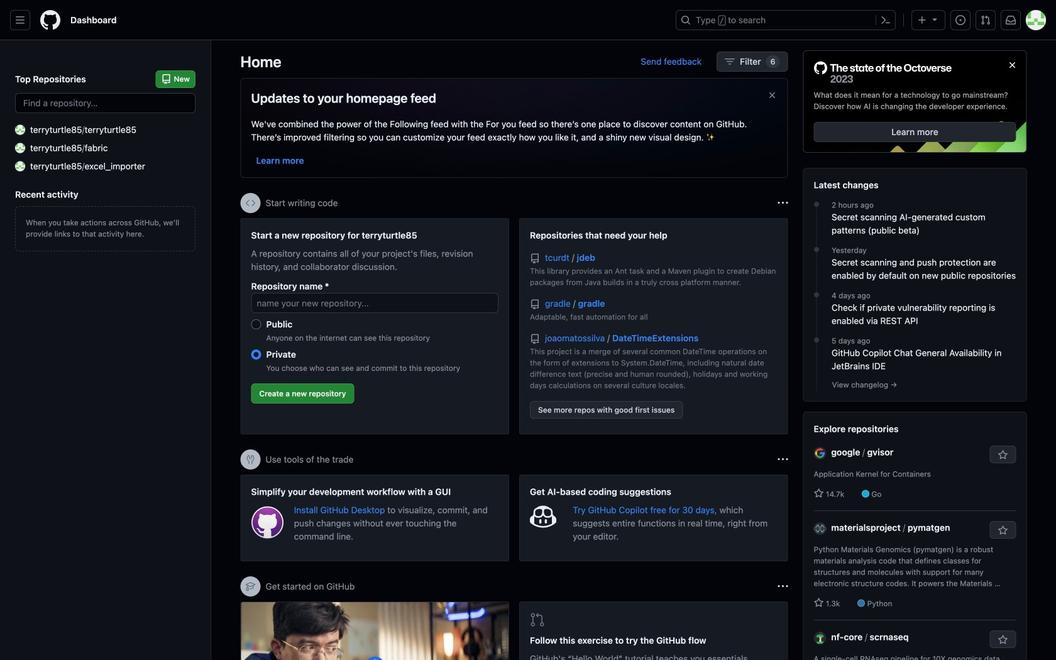 Task type: vqa. For each thing, say whether or not it's contained in the screenshot.
the leftmost git pull request image
yes



Task type: describe. For each thing, give the bounding box(es) containing it.
@materialsproject profile image
[[814, 522, 826, 535]]

0 vertical spatial git pull request image
[[981, 15, 991, 25]]

issue opened image
[[956, 15, 966, 25]]

@google profile image
[[814, 447, 826, 460]]

simplify your development workflow with a gui element
[[240, 475, 509, 561]]

Top Repositories search field
[[15, 93, 196, 113]]

repo image
[[530, 334, 540, 344]]

1 repo image from the top
[[530, 254, 540, 264]]

git pull request image inside try the github flow "element"
[[530, 612, 545, 627]]

command palette image
[[881, 15, 891, 25]]

filter image
[[725, 57, 735, 67]]

2 dot fill image from the top
[[812, 245, 822, 255]]

explore element
[[803, 50, 1027, 660]]

why am i seeing this? image for repositories that need your help element
[[778, 198, 788, 208]]

fabric image
[[15, 143, 25, 153]]

3 dot fill image from the top
[[812, 290, 822, 300]]

name your new repository... text field
[[251, 293, 499, 313]]

mortar board image
[[246, 582, 256, 592]]

get ai-based coding suggestions element
[[519, 475, 788, 561]]

excel_importer image
[[15, 161, 25, 171]]

star this repository image for @materialsproject profile icon
[[998, 526, 1008, 536]]

notifications image
[[1006, 15, 1016, 25]]

why am i seeing this? image for try the github flow "element" at bottom
[[778, 582, 788, 592]]



Task type: locate. For each thing, give the bounding box(es) containing it.
what is github? image
[[241, 602, 509, 660]]

why am i seeing this? image for get ai-based coding suggestions element
[[778, 455, 788, 465]]

triangle down image
[[930, 14, 940, 24]]

x image
[[767, 90, 777, 100]]

github logo image
[[814, 61, 952, 84]]

1 horizontal spatial git pull request image
[[981, 15, 991, 25]]

1 why am i seeing this? image from the top
[[778, 198, 788, 208]]

0 vertical spatial star this repository image
[[998, 450, 1008, 460]]

2 vertical spatial why am i seeing this? image
[[778, 582, 788, 592]]

git pull request image
[[981, 15, 991, 25], [530, 612, 545, 627]]

star image
[[814, 598, 824, 608]]

1 dot fill image from the top
[[812, 199, 822, 209]]

1 vertical spatial git pull request image
[[530, 612, 545, 627]]

star this repository image for @google profile image
[[998, 450, 1008, 460]]

github desktop image
[[251, 506, 284, 539]]

repo image
[[530, 254, 540, 264], [530, 300, 540, 310]]

dot fill image
[[812, 199, 822, 209], [812, 245, 822, 255], [812, 290, 822, 300], [812, 335, 822, 345]]

0 horizontal spatial git pull request image
[[530, 612, 545, 627]]

terryturtle85 image
[[15, 125, 25, 135]]

2 why am i seeing this? image from the top
[[778, 455, 788, 465]]

try the github flow element
[[519, 602, 788, 660]]

4 dot fill image from the top
[[812, 335, 822, 345]]

2 star this repository image from the top
[[998, 526, 1008, 536]]

explore repositories navigation
[[803, 412, 1027, 660]]

star this repository image
[[998, 635, 1008, 645]]

code image
[[246, 198, 256, 208]]

plus image
[[917, 15, 927, 25]]

star image
[[814, 489, 824, 499]]

repositories that need your help element
[[519, 218, 788, 434]]

Find a repository… text field
[[15, 93, 196, 113]]

1 vertical spatial star this repository image
[[998, 526, 1008, 536]]

0 vertical spatial why am i seeing this? image
[[778, 198, 788, 208]]

star this repository image
[[998, 450, 1008, 460], [998, 526, 1008, 536]]

@nf-core profile image
[[814, 632, 826, 644]]

0 vertical spatial repo image
[[530, 254, 540, 264]]

tools image
[[246, 455, 256, 465]]

3 why am i seeing this? image from the top
[[778, 582, 788, 592]]

homepage image
[[40, 10, 60, 30]]

1 vertical spatial why am i seeing this? image
[[778, 455, 788, 465]]

None radio
[[251, 319, 261, 329], [251, 350, 261, 360], [251, 319, 261, 329], [251, 350, 261, 360]]

why am i seeing this? image
[[778, 198, 788, 208], [778, 455, 788, 465], [778, 582, 788, 592]]

1 star this repository image from the top
[[998, 450, 1008, 460]]

start a new repository element
[[240, 218, 509, 434]]

close image
[[1007, 60, 1018, 70]]

1 vertical spatial repo image
[[530, 300, 540, 310]]

what is github? element
[[240, 602, 509, 660]]

2 repo image from the top
[[530, 300, 540, 310]]



